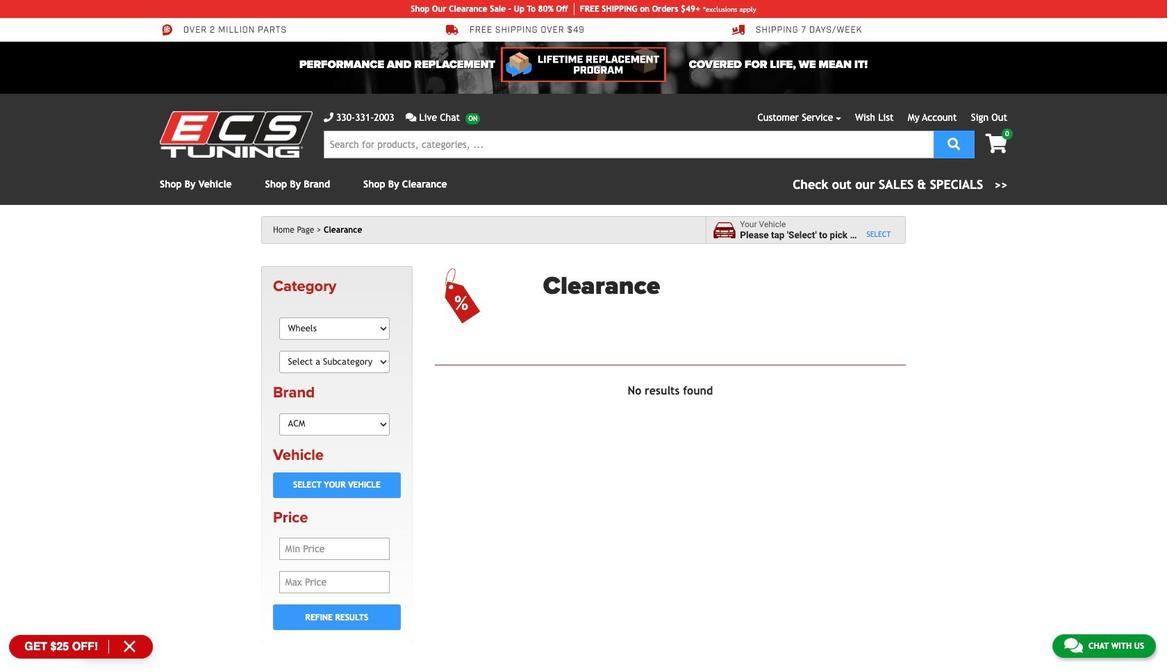 Task type: locate. For each thing, give the bounding box(es) containing it.
Max Price number field
[[279, 572, 390, 594]]

phone image
[[324, 113, 334, 122]]

comments image
[[1065, 637, 1084, 654]]

Min Price number field
[[279, 538, 390, 560]]



Task type: describe. For each thing, give the bounding box(es) containing it.
ecs tuning image
[[160, 111, 313, 158]]

Search text field
[[324, 131, 934, 158]]

comments image
[[406, 113, 417, 122]]

shopping cart image
[[986, 134, 1008, 154]]

search image
[[948, 137, 961, 150]]

lifetime replacement program banner image
[[501, 47, 667, 82]]



Task type: vqa. For each thing, say whether or not it's contained in the screenshot.
Chat to the middle
no



